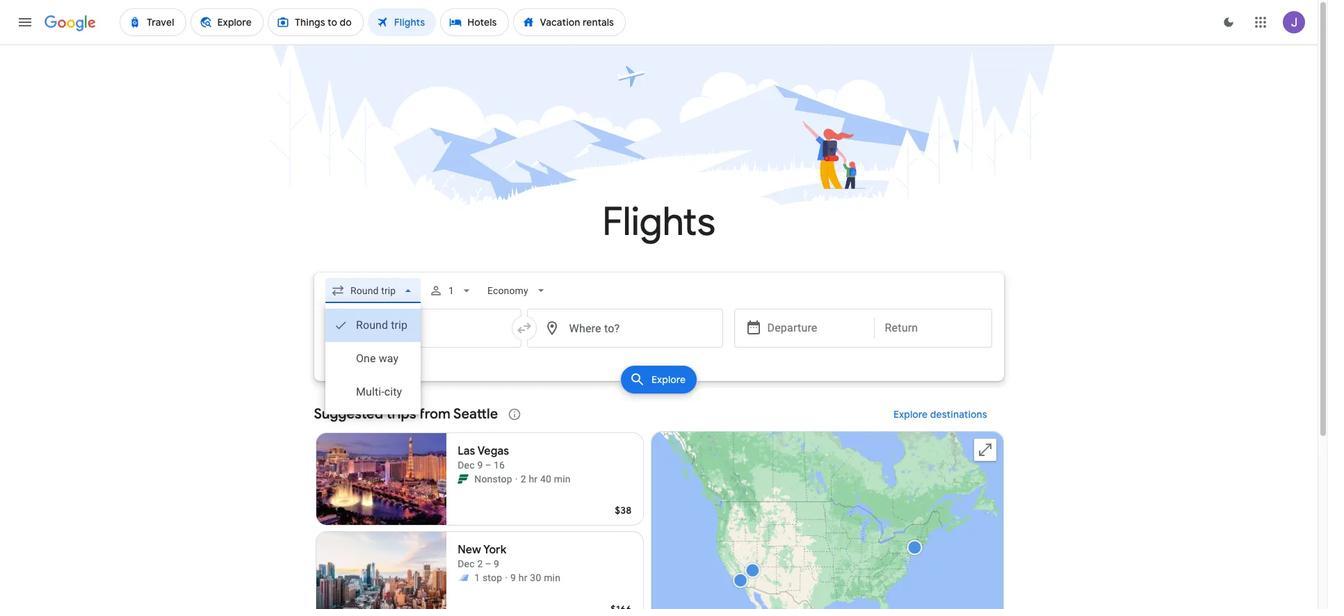 Task type: locate. For each thing, give the bounding box(es) containing it.
explore inside 'button'
[[651, 373, 686, 386]]

 image left 9
[[505, 571, 508, 585]]

1 inside 'popup button'
[[448, 285, 454, 296]]

 image for new york
[[505, 571, 508, 585]]

1 dec from the top
[[458, 460, 475, 471]]

1
[[448, 285, 454, 296], [474, 572, 480, 583]]

change appearance image
[[1212, 6, 1245, 39]]

0 horizontal spatial hr
[[519, 572, 528, 583]]

explore
[[651, 373, 686, 386], [893, 408, 928, 421]]

option
[[325, 309, 421, 342], [325, 342, 421, 375], [325, 375, 421, 409]]

0 horizontal spatial 1
[[448, 285, 454, 296]]

 image
[[515, 472, 518, 486], [505, 571, 508, 585]]

1 vertical spatial  image
[[505, 571, 508, 585]]

9
[[510, 572, 516, 583]]

 image left 2 on the bottom left of page
[[515, 472, 518, 486]]

hr right 2 on the bottom left of page
[[529, 474, 538, 485]]

2 hr 40 min
[[521, 474, 571, 485]]

1 inside suggested trips from seattle region
[[474, 572, 480, 583]]

min
[[554, 474, 571, 485], [544, 572, 561, 583]]

0 horizontal spatial explore
[[651, 373, 686, 386]]

dec inside las vegas dec 9 – 16
[[458, 460, 475, 471]]

2 dec from the top
[[458, 558, 475, 569]]

0 vertical spatial explore
[[651, 373, 686, 386]]

explore down where to? text box
[[651, 373, 686, 386]]

dec inside new york dec 2 – 9
[[458, 558, 475, 569]]

min right 40 in the left bottom of the page
[[554, 474, 571, 485]]

explore for explore
[[651, 373, 686, 386]]

hr
[[529, 474, 538, 485], [519, 572, 528, 583]]

1 horizontal spatial 1
[[474, 572, 480, 583]]

dec
[[458, 460, 475, 471], [458, 558, 475, 569]]

trips
[[386, 405, 416, 423]]

explore destinations
[[893, 408, 987, 421]]

explore button
[[621, 366, 697, 394]]

None field
[[325, 278, 421, 303], [482, 278, 553, 303], [325, 278, 421, 303], [482, 278, 553, 303]]

explore left destinations
[[893, 408, 928, 421]]

1 vertical spatial min
[[544, 572, 561, 583]]

0 vertical spatial 1
[[448, 285, 454, 296]]

1 horizontal spatial hr
[[529, 474, 538, 485]]

suggested trips from seattle region
[[314, 398, 1004, 609]]

hr right 9
[[519, 572, 528, 583]]

dec down 'las'
[[458, 460, 475, 471]]

1 vertical spatial dec
[[458, 558, 475, 569]]

1 vertical spatial 1
[[474, 572, 480, 583]]

1 for 1
[[448, 285, 454, 296]]

1 option from the top
[[325, 309, 421, 342]]

frontier image
[[458, 474, 469, 485]]

min for vegas
[[554, 474, 571, 485]]

1 vertical spatial hr
[[519, 572, 528, 583]]

main menu image
[[17, 14, 33, 31]]

explore inside button
[[893, 408, 928, 421]]

9 – 16
[[477, 460, 505, 471]]

1 horizontal spatial explore
[[893, 408, 928, 421]]

None text field
[[325, 309, 521, 348]]

0 vertical spatial hr
[[529, 474, 538, 485]]

dec up frontier and spirit icon
[[458, 558, 475, 569]]

min for york
[[544, 572, 561, 583]]

explore for explore destinations
[[893, 408, 928, 421]]

1 vertical spatial explore
[[893, 408, 928, 421]]

Flight search field
[[303, 273, 1015, 414]]

0 vertical spatial min
[[554, 474, 571, 485]]

1 stop
[[474, 572, 502, 583]]

frontier and spirit image
[[458, 572, 469, 583]]

nonstop
[[474, 474, 512, 485]]

1 button
[[423, 274, 479, 307]]

dec for las
[[458, 460, 475, 471]]

select your ticket type. list box
[[325, 303, 421, 414]]

9 hr 30 min
[[510, 572, 561, 583]]

0 vertical spatial dec
[[458, 460, 475, 471]]

2 option from the top
[[325, 342, 421, 375]]

explore destinations button
[[877, 398, 1004, 431]]

1 horizontal spatial  image
[[515, 472, 518, 486]]

0 horizontal spatial  image
[[505, 571, 508, 585]]

min right 30
[[544, 572, 561, 583]]

166 US dollars text field
[[611, 603, 632, 609]]

0 vertical spatial  image
[[515, 472, 518, 486]]

1 for 1 stop
[[474, 572, 480, 583]]



Task type: describe. For each thing, give the bounding box(es) containing it.
 image for las vegas
[[515, 472, 518, 486]]

stop
[[483, 572, 502, 583]]

from
[[419, 405, 450, 423]]

suggested
[[314, 405, 383, 423]]

seattle
[[453, 405, 498, 423]]

vegas
[[477, 444, 509, 458]]

new york dec 2 – 9
[[458, 543, 506, 569]]

las
[[458, 444, 475, 458]]

dec for new
[[458, 558, 475, 569]]

30
[[530, 572, 541, 583]]

suggested trips from seattle
[[314, 405, 498, 423]]

2 – 9
[[477, 558, 499, 569]]

destinations
[[930, 408, 987, 421]]

new
[[458, 543, 481, 557]]

Return text field
[[885, 309, 981, 347]]

none text field inside flight search box
[[325, 309, 521, 348]]

hr for new york
[[519, 572, 528, 583]]

hr for las vegas
[[529, 474, 538, 485]]

$38
[[615, 504, 632, 517]]

Departure text field
[[767, 309, 863, 347]]

40
[[540, 474, 551, 485]]

3 option from the top
[[325, 375, 421, 409]]

flights
[[602, 197, 715, 247]]

las vegas dec 9 – 16
[[458, 444, 509, 471]]

Where to? text field
[[527, 309, 723, 348]]

york
[[483, 543, 506, 557]]

2
[[521, 474, 526, 485]]

38 US dollars text field
[[615, 504, 632, 517]]



Task type: vqa. For each thing, say whether or not it's contained in the screenshot.
the Search 'text field'
no



